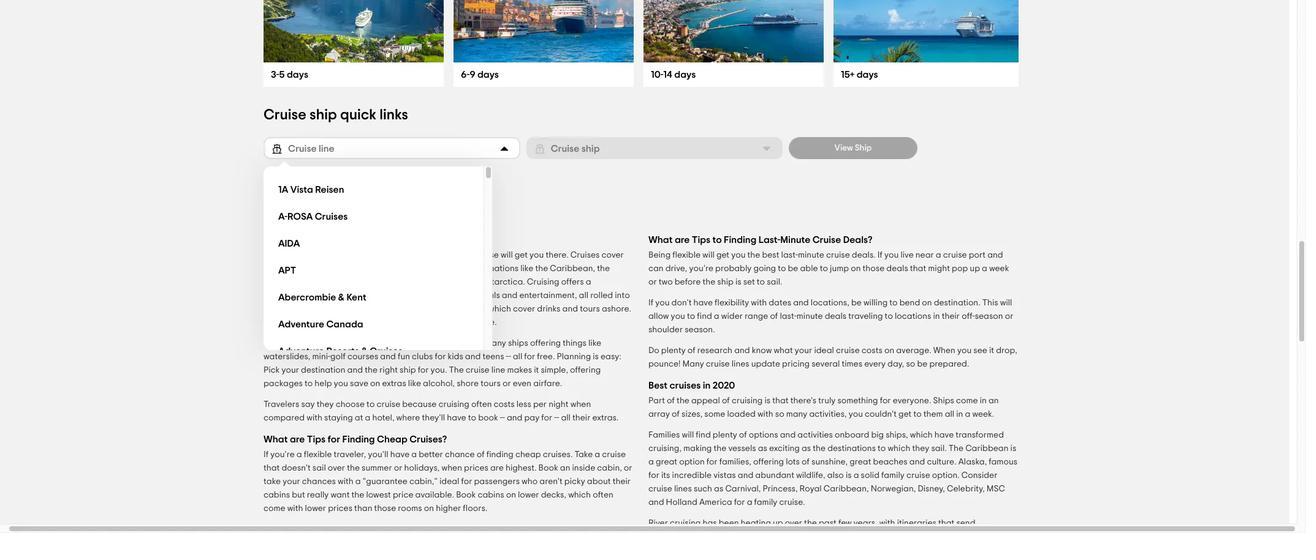Task type: locate. For each thing, give the bounding box(es) containing it.
2 adventure from the top
[[278, 347, 324, 356]]

caribbean,
[[550, 265, 595, 273], [824, 485, 869, 494]]

1 horizontal spatial also
[[827, 472, 844, 481]]

will up antarctica.
[[501, 251, 513, 260]]

alaska, inside "if you have a place on your bucket list, chances are, a cruise will get you there. cruises cover the world, taking millions of passengers each year to destinations like the caribbean, the bahamas, alaska, europe, the mediterranean and even antarctica. cruising offers a tremendous value, with trips that include your lodging, meals and entertainment, all rolled into one. some cruise lines even offer fully inclusive vacations, which cover drinks and tours ashore. cruising means seeing the world while unpacking only once."
[[305, 278, 333, 287]]

have right "they'll"
[[447, 414, 466, 423]]

0 vertical spatial passengers
[[371, 265, 417, 273]]

0 horizontal spatial an
[[560, 465, 570, 473]]

so down average. in the right of the page
[[906, 360, 915, 369]]

even inside river cruising has been heating up over the past few years, with itineraries that send passengers down the danube or rhine rivers in europe or to even more exotic locations, lik
[[883, 533, 902, 534]]

1 horizontal spatial come
[[956, 397, 978, 406]]

are down finding on the left bottom of page
[[490, 465, 504, 473]]

days right "5" at top left
[[287, 70, 308, 80]]

0 horizontal spatial ideal
[[439, 478, 459, 487]]

kent
[[347, 293, 366, 303]]

cabins up floors. at the left
[[478, 492, 504, 500]]

your
[[352, 251, 369, 260], [424, 292, 441, 300], [795, 347, 812, 356], [282, 367, 299, 375], [283, 478, 300, 487]]

your inside if you're a flexible traveler, you'll have a better chance of finding cheap cruises. take a cruise that doesn't sail over the summer or holidays, when prices are highest. book an inside cabin, or take your chances with a "guarantee cabin," ideal for passengers who aren't picky about their cabins but really want the lowest price available. book cabins on lower decks, which often come with lower prices than those rooms on higher floors.
[[283, 478, 300, 487]]

1 horizontal spatial sail.
[[931, 445, 947, 454]]

find
[[697, 313, 712, 321], [696, 432, 711, 440]]

take
[[285, 235, 305, 245], [264, 478, 281, 487]]

you left live
[[885, 251, 899, 260]]

-
[[506, 353, 509, 362], [509, 353, 511, 362], [500, 414, 503, 423], [503, 414, 505, 423], [554, 414, 557, 423], [557, 414, 559, 423]]

0 horizontal spatial be
[[788, 265, 798, 273]]

option up fun on the left bottom
[[393, 340, 419, 348]]

passengers inside "if you have a place on your bucket list, chances are, a cruise will get you there. cruises cover the world, taking millions of passengers each year to destinations like the caribbean, the bahamas, alaska, europe, the mediterranean and even antarctica. cruising offers a tremendous value, with trips that include your lodging, meals and entertainment, all rolled into one. some cruise lines even offer fully inclusive vacations, which cover drinks and tours ashore. cruising means seeing the world while unpacking only once."
[[371, 265, 417, 273]]

days right 14
[[674, 70, 696, 80]]

pounce!
[[649, 360, 681, 369]]

1 days from the left
[[287, 70, 308, 80]]

0 vertical spatial adventure
[[278, 320, 324, 329]]

inclusive
[[410, 305, 444, 314]]

1 vertical spatial like
[[588, 340, 601, 348]]

famous
[[989, 459, 1018, 467]]

1 vertical spatial an
[[560, 465, 570, 473]]

research
[[697, 347, 733, 356]]

if you don't have flexibility with dates and locations, be willing to bend on destination. this will allow you to find a wider range of last-minute deals traveling to locations in their off-season or shoulder season.
[[649, 299, 1014, 335]]

which inside "if you have a place on your bucket list, chances are, a cruise will get you there. cruises cover the world, taking millions of passengers each year to destinations like the caribbean, the bahamas, alaska, europe, the mediterranean and even antarctica. cruising offers a tremendous value, with trips that include your lodging, meals and entertainment, all rolled into one. some cruise lines even offer fully inclusive vacations, which cover drinks and tours ashore. cruising means seeing the world while unpacking only once."
[[489, 305, 511, 314]]

option
[[393, 340, 419, 348], [679, 459, 705, 467]]

being flexible will get you the best last-minute cruise deals. if you live near a cruise port and can drive, you're probably going to be able to jump on those deals that might pop up a week or two before the ship is set to sail.
[[649, 251, 1009, 287]]

lines inside families will find plenty of options and activities onboard big ships, which have transformed cruising, making the vessels as exciting as the destinations to which they sail. the caribbean is a great option for families, offering lots of sunshine, great beaches and culture. alaska, famous for its incredible vistas and abundant wildlife, also is a solid family cruise option. consider cruise lines such as carnival, princess, royal caribbean, norwegian, disney, celebrity, msc and holland america for a family cruise.
[[674, 485, 692, 494]]

1 vertical spatial often
[[593, 492, 613, 500]]

cruising up entertainment, on the left
[[527, 278, 559, 287]]

0 vertical spatial like
[[521, 265, 533, 273]]

lines up seeing
[[332, 305, 350, 314]]

cruise inside dropdown button
[[288, 144, 317, 154]]

to left bend
[[890, 299, 898, 308]]

plenty up "pounce!"
[[661, 347, 686, 356]]

be up the traveling
[[851, 299, 862, 308]]

2 vertical spatial passengers
[[649, 533, 694, 534]]

0 vertical spatial book
[[539, 465, 558, 473]]

for
[[421, 340, 432, 348], [435, 353, 446, 362], [524, 353, 535, 362], [418, 367, 429, 375], [880, 397, 891, 406], [541, 414, 552, 423], [328, 435, 340, 445], [707, 459, 718, 467], [649, 472, 660, 481], [461, 478, 472, 487], [734, 499, 745, 508]]

0 horizontal spatial cabins
[[264, 492, 290, 500]]

10-
[[651, 70, 663, 80]]

cruising guide
[[264, 201, 362, 216]]

have down cheap on the bottom left of page
[[390, 451, 410, 460]]

ships,
[[886, 432, 908, 440]]

1 vertical spatial come
[[264, 505, 285, 514]]

0 vertical spatial families,
[[434, 340, 465, 348]]

to left the help
[[305, 380, 313, 389]]

1 vertical spatial cover
[[513, 305, 535, 314]]

when inside if you're a flexible traveler, you'll have a better chance of finding cheap cruises. take a cruise that doesn't sail over the summer or holidays, when prices are highest. book an inside cabin, or take your chances with a "guarantee cabin," ideal for passengers who aren't picky about their cabins but really want the lowest price available. book cabins on lower decks, which often come with lower prices than those rooms on higher floors.
[[442, 465, 462, 473]]

hotel,
[[372, 414, 394, 423]]

world,
[[278, 265, 302, 273]]

your inside cruises also provide a wonderful option for families, with many ships offering things like waterslides, mini-golf courses and fun clubs for kids and teens -- all for free. planning is easy: pick your destination and the right ship for you. the cruise line makes it simple, offering packages to help you save on extras like alcohol, shore tours or even airfare.
[[282, 367, 299, 375]]

1 horizontal spatial so
[[906, 360, 915, 369]]

cruise line
[[288, 144, 334, 154]]

cheap
[[377, 435, 407, 445]]

3 days from the left
[[674, 70, 696, 80]]

cruising up the loaded
[[732, 397, 763, 406]]

chances down sail
[[302, 478, 336, 487]]

at
[[355, 414, 363, 423]]

come
[[956, 397, 978, 406], [264, 505, 285, 514]]

flexible inside being flexible will get you the best last-minute cruise deals. if you live near a cruise port and can drive, you're probably going to be able to jump on those deals that might pop up a week or two before the ship is set to sail.
[[673, 251, 701, 260]]

of right lots
[[802, 459, 810, 467]]

only
[[457, 319, 473, 327]]

0 horizontal spatial plenty
[[661, 347, 686, 356]]

disney,
[[918, 485, 945, 494]]

fun
[[398, 353, 410, 362]]

1 horizontal spatial ideal
[[814, 347, 834, 356]]

planning
[[557, 353, 591, 362]]

1 vertical spatial offering
[[570, 367, 601, 375]]

0 horizontal spatial are
[[290, 435, 305, 445]]

days for 6-9 days
[[477, 70, 499, 80]]

1 horizontal spatial great
[[850, 459, 871, 467]]

0 horizontal spatial passengers
[[371, 265, 417, 273]]

years,
[[854, 520, 878, 528]]

or right season
[[1005, 313, 1014, 321]]

the inside cruises also provide a wonderful option for families, with many ships offering things like waterslides, mini-golf courses and fun clubs for kids and teens -- all for free. planning is easy: pick your destination and the right ship for you. the cruise line makes it simple, offering packages to help you save on extras like alcohol, shore tours or even airfare.
[[365, 367, 378, 375]]

and up week at the right of page
[[988, 251, 1003, 260]]

0 vertical spatial destinations
[[470, 265, 519, 273]]

in right locations
[[933, 313, 940, 321]]

their inside if you're a flexible traveler, you'll have a better chance of finding cheap cruises. take a cruise that doesn't sail over the summer or holidays, when prices are highest. book an inside cabin, or take your chances with a "guarantee cabin," ideal for passengers who aren't picky about their cabins but really want the lowest price available. book cabins on lower decks, which often come with lower prices than those rooms on higher floors.
[[613, 478, 631, 487]]

1 horizontal spatial take
[[285, 235, 305, 245]]

with inside part of the appeal of cruising is that there's truly something for everyone. ships come in an array of sizes, some loaded with so many activities, you couldn't get to them all in a week.
[[758, 411, 773, 419]]

you right the help
[[334, 380, 348, 389]]

1 vertical spatial it
[[534, 367, 539, 375]]

your inside do plenty of research and know what your ideal cruise costs on average. when you see it drop, pounce! many cruise lines update pricing several times every day, so be prepared.
[[795, 347, 812, 356]]

& right the 'resorts'
[[361, 347, 368, 356]]

to up hotel, on the bottom left of page
[[367, 401, 375, 409]]

with right years,
[[879, 520, 895, 528]]

passengers inside river cruising has been heating up over the past few years, with itineraries that send passengers down the danube or rhine rivers in europe or to even more exotic locations, lik
[[649, 533, 694, 534]]

1 vertical spatial caribbean,
[[824, 485, 869, 494]]

0 vertical spatial cruising
[[264, 201, 318, 216]]

0 vertical spatial family
[[881, 472, 905, 481]]

offering inside families will find plenty of options and activities onboard big ships, which have transformed cruising, making the vessels as exciting as the destinations to which they sail. the caribbean is a great option for families, offering lots of sunshine, great beaches and culture. alaska, famous for its incredible vistas and abundant wildlife, also is a solid family cruise option. consider cruise lines such as carnival, princess, royal caribbean, norwegian, disney, celebrity, msc and holland america for a family cruise.
[[753, 459, 784, 467]]

loaded
[[727, 411, 756, 419]]

will up 'making'
[[682, 432, 694, 440]]

if for or
[[264, 451, 269, 460]]

1 vertical spatial adventure
[[278, 347, 324, 356]]

their left extras.
[[573, 414, 591, 423]]

on right bend
[[922, 299, 932, 308]]

days
[[287, 70, 308, 80], [477, 70, 499, 80], [674, 70, 696, 80], [857, 70, 878, 80]]

many
[[683, 360, 704, 369]]

be inside being flexible will get you the best last-minute cruise deals. if you live near a cruise port and can drive, you're probably going to be able to jump on those deals that might pop up a week or two before the ship is set to sail.
[[788, 265, 798, 273]]

1 horizontal spatial passengers
[[474, 478, 520, 487]]

0 horizontal spatial alaska,
[[305, 278, 333, 287]]

lines inside "if you have a place on your bucket list, chances are, a cruise will get you there. cruises cover the world, taking millions of passengers each year to destinations like the caribbean, the bahamas, alaska, europe, the mediterranean and even antarctica. cruising offers a tremendous value, with trips that include your lodging, meals and entertainment, all rolled into one. some cruise lines even offer fully inclusive vacations, which cover drinks and tours ashore. cruising means seeing the world while unpacking only once."
[[332, 305, 350, 314]]

0 vertical spatial &
[[338, 293, 345, 303]]

if down why
[[264, 251, 269, 260]]

sail.
[[767, 278, 782, 287], [931, 445, 947, 454]]

this
[[982, 299, 998, 308]]

cruising inside travelers say they choose to cruise because cruising often costs less per night when compared with staying at a hotel, where they'll have to book -- and pay for -- all their extras.
[[439, 401, 469, 409]]

average.
[[896, 347, 932, 356]]

minute up do plenty of research and know what your ideal cruise costs on average. when you see it drop, pounce! many cruise lines update pricing several times every day, so be prepared.
[[797, 313, 823, 321]]

what for what are tips for finding cheap cruises?
[[264, 435, 288, 445]]

line inside dropdown button
[[319, 144, 334, 154]]

cruises up right
[[370, 347, 403, 356]]

lines inside do plenty of research and know what your ideal cruise costs on average. when you see it drop, pounce! many cruise lines update pricing several times every day, so be prepared.
[[732, 360, 749, 369]]

that inside river cruising has been heating up over the past few years, with itineraries that send passengers down the danube or rhine rivers in europe or to even more exotic locations, lik
[[938, 520, 955, 528]]

get inside part of the appeal of cruising is that there's truly something for everyone. ships come in an array of sizes, some loaded with so many activities, you couldn't get to them all in a week.
[[899, 411, 912, 419]]

plenty inside do plenty of research and know what your ideal cruise costs on average. when you see it drop, pounce! many cruise lines update pricing several times every day, so be prepared.
[[661, 347, 686, 356]]

1 vertical spatial lower
[[305, 505, 326, 514]]

you're up before
[[689, 265, 714, 273]]

1 horizontal spatial lines
[[674, 485, 692, 494]]

are inside if you're a flexible traveler, you'll have a better chance of finding cheap cruises. take a cruise that doesn't sail over the summer or holidays, when prices are highest. book an inside cabin, or take your chances with a "guarantee cabin," ideal for passengers who aren't picky about their cabins but really want the lowest price available. book cabins on lower decks, which often come with lower prices than those rooms on higher floors.
[[490, 465, 504, 473]]

book
[[539, 465, 558, 473], [456, 492, 476, 500]]

on inside "if you have a place on your bucket list, chances are, a cruise will get you there. cruises cover the world, taking millions of passengers each year to destinations like the caribbean, the bahamas, alaska, europe, the mediterranean and even antarctica. cruising offers a tremendous value, with trips that include your lodging, meals and entertainment, all rolled into one. some cruise lines even offer fully inclusive vacations, which cover drinks and tours ashore. cruising means seeing the world while unpacking only once."
[[340, 251, 350, 260]]

have inside travelers say they choose to cruise because cruising often costs less per night when compared with staying at a hotel, where they'll have to book -- and pay for -- all their extras.
[[447, 414, 466, 423]]

cruising inside part of the appeal of cruising is that there's truly something for everyone. ships come in an array of sizes, some loaded with so many activities, you couldn't get to them all in a week.
[[732, 397, 763, 406]]

when inside travelers say they choose to cruise because cruising often costs less per night when compared with staying at a hotel, where they'll have to book -- and pay for -- all their extras.
[[570, 401, 591, 409]]

with down but
[[287, 505, 303, 514]]

2 horizontal spatial like
[[588, 340, 601, 348]]

0 horizontal spatial destinations
[[470, 265, 519, 273]]

the up than
[[352, 492, 364, 500]]

tips up sail
[[307, 435, 326, 445]]

to right able
[[820, 265, 828, 273]]

1 vertical spatial alaska,
[[959, 459, 987, 467]]

ideal inside do plenty of research and know what your ideal cruise costs on average. when you see it drop, pounce! many cruise lines update pricing several times every day, so be prepared.
[[814, 347, 834, 356]]

it
[[989, 347, 994, 356], [534, 367, 539, 375]]

and inside being flexible will get you the best last-minute cruise deals. if you live near a cruise port and can drive, you're probably going to be able to jump on those deals that might pop up a week or two before the ship is set to sail.
[[988, 251, 1003, 260]]

been
[[719, 520, 739, 528]]

families, inside families will find plenty of options and activities onboard big ships, which have transformed cruising, making the vessels as exciting as the destinations to which they sail. the caribbean is a great option for families, offering lots of sunshine, great beaches and culture. alaska, famous for its incredible vistas and abundant wildlife, also is a solid family cruise option. consider cruise lines such as carnival, princess, royal caribbean, norwegian, disney, celebrity, msc and holland america for a family cruise.
[[720, 459, 751, 467]]

finding for last-
[[724, 235, 757, 245]]

2 days from the left
[[477, 70, 499, 80]]

to inside part of the appeal of cruising is that there's truly something for everyone. ships come in an array of sizes, some loaded with so many activities, you couldn't get to them all in a week.
[[914, 411, 922, 419]]

15+ days
[[841, 70, 878, 80]]

the up rolled
[[597, 265, 610, 273]]

up
[[970, 265, 980, 273], [773, 520, 783, 528]]

offering
[[530, 340, 561, 348], [570, 367, 601, 375], [753, 459, 784, 467]]

to up probably
[[713, 235, 722, 245]]

1 adventure from the top
[[278, 320, 324, 329]]

passengers down bucket at the left top
[[371, 265, 417, 273]]

0 horizontal spatial costs
[[494, 401, 515, 409]]

1 vertical spatial option
[[679, 459, 705, 467]]

1 vertical spatial those
[[374, 505, 396, 514]]

with
[[338, 292, 353, 300], [751, 299, 767, 308], [467, 340, 483, 348], [758, 411, 773, 419], [307, 414, 322, 423], [338, 478, 354, 487], [287, 505, 303, 514], [879, 520, 895, 528]]

which down meals
[[489, 305, 511, 314]]

last- inside being flexible will get you the best last-minute cruise deals. if you live near a cruise port and can drive, you're probably going to be able to jump on those deals that might pop up a week or two before the ship is set to sail.
[[781, 251, 798, 260]]

0 vertical spatial alaska,
[[305, 278, 333, 287]]

0 vertical spatial up
[[970, 265, 980, 273]]

cruising
[[264, 201, 318, 216], [527, 278, 559, 287], [264, 319, 296, 327]]

1 vertical spatial tips
[[307, 435, 326, 445]]

1 vertical spatial minute
[[797, 313, 823, 321]]

alaska, up "consider"
[[959, 459, 987, 467]]

you up probably
[[731, 251, 746, 260]]

ship inside popup button
[[581, 144, 600, 154]]

1 horizontal spatial chances
[[415, 251, 448, 260]]

like right extras
[[408, 380, 421, 389]]

4 days from the left
[[857, 70, 878, 80]]

will inside if you don't have flexibility with dates and locations, be willing to bend on destination. this will allow you to find a wider range of last-minute deals traveling to locations in their off-season or shoulder season.
[[1000, 299, 1012, 308]]

wildlife,
[[796, 472, 826, 481]]

0 vertical spatial sail.
[[767, 278, 782, 287]]

find up the season. on the right bottom
[[697, 313, 712, 321]]

1 vertical spatial their
[[573, 414, 591, 423]]

the
[[449, 367, 464, 375], [949, 445, 964, 454]]

1 horizontal spatial costs
[[862, 347, 883, 356]]

0 horizontal spatial over
[[328, 465, 345, 473]]

over up rhine
[[785, 520, 802, 528]]

passengers
[[371, 265, 417, 273], [474, 478, 520, 487], [649, 533, 694, 534]]

often down about at the left of the page
[[593, 492, 613, 500]]

adventure for adventure resorts & cruises
[[278, 347, 324, 356]]

deals left the traveling
[[825, 313, 847, 321]]

ideal
[[814, 347, 834, 356], [439, 478, 459, 487]]

1 horizontal spatial be
[[851, 299, 862, 308]]

to inside cruises also provide a wonderful option for families, with many ships offering things like waterslides, mini-golf courses and fun clubs for kids and teens -- all for free. planning is easy: pick your destination and the right ship for you. the cruise line makes it simple, offering packages to help you save on extras like alcohol, shore tours or even airfare.
[[305, 380, 313, 389]]

ship inside being flexible will get you the best last-minute cruise deals. if you live near a cruise port and can drive, you're probably going to be able to jump on those deals that might pop up a week or two before the ship is set to sail.
[[717, 278, 734, 287]]

with inside river cruising has been heating up over the past few years, with itineraries that send passengers down the danube or rhine rivers in europe or to even more exotic locations, lik
[[879, 520, 895, 528]]

often inside travelers say they choose to cruise because cruising often costs less per night when compared with staying at a hotel, where they'll have to book -- and pay for -- all their extras.
[[471, 401, 492, 409]]

1 vertical spatial you're
[[270, 451, 295, 460]]

while
[[392, 319, 411, 327]]

1 horizontal spatial lower
[[518, 492, 539, 500]]

even down makes
[[513, 380, 532, 389]]

all down ships
[[945, 411, 955, 419]]

1 vertical spatial destinations
[[828, 445, 876, 454]]

past
[[819, 520, 837, 528]]

has
[[703, 520, 717, 528]]

view ship button
[[789, 137, 917, 159]]

0 vertical spatial an
[[989, 397, 999, 406]]

that inside if you're a flexible traveler, you'll have a better chance of finding cheap cruises. take a cruise that doesn't sail over the summer or holidays, when prices are highest. book an inside cabin, or take your chances with a "guarantee cabin," ideal for passengers who aren't picky about their cabins but really want the lowest price available. book cabins on lower decks, which often come with lower prices than those rooms on higher floors.
[[264, 465, 280, 473]]

tips up before
[[692, 235, 711, 245]]

list box
[[264, 167, 493, 365]]

to inside families will find plenty of options and activities onboard big ships, which have transformed cruising, making the vessels as exciting as the destinations to which they sail. the caribbean is a great option for families, offering lots of sunshine, great beaches and culture. alaska, famous for its incredible vistas and abundant wildlife, also is a solid family cruise option. consider cruise lines such as carnival, princess, royal caribbean, norwegian, disney, celebrity, msc and holland america for a family cruise.
[[878, 445, 886, 454]]

0 horizontal spatial the
[[449, 367, 464, 375]]

0 horizontal spatial book
[[456, 492, 476, 500]]

for up couldn't
[[880, 397, 891, 406]]

tours inside cruises also provide a wonderful option for families, with many ships offering things like waterslides, mini-golf courses and fun clubs for kids and teens -- all for free. planning is easy: pick your destination and the right ship for you. the cruise line makes it simple, offering packages to help you save on extras like alcohol, shore tours or even airfare.
[[481, 380, 501, 389]]

a inside if you don't have flexibility with dates and locations, be willing to bend on destination. this will allow you to find a wider range of last-minute deals traveling to locations in their off-season or shoulder season.
[[714, 313, 719, 321]]

2020
[[713, 381, 735, 391]]

the down courses on the bottom left of page
[[365, 367, 378, 375]]

be left able
[[788, 265, 798, 273]]

alaska, down taking in the left of the page
[[305, 278, 333, 287]]

0 vertical spatial costs
[[862, 347, 883, 356]]

choose
[[336, 401, 365, 409]]

option inside cruises also provide a wonderful option for families, with many ships offering things like waterslides, mini-golf courses and fun clubs for kids and teens -- all for free. planning is easy: pick your destination and the right ship for you. the cruise line makes it simple, offering packages to help you save on extras like alcohol, shore tours or even airfare.
[[393, 340, 419, 348]]

caribbean, down solid
[[824, 485, 869, 494]]

in
[[933, 313, 940, 321], [703, 381, 711, 391], [980, 397, 987, 406], [956, 411, 963, 419], [824, 533, 831, 534]]

take
[[575, 451, 593, 460]]

everyone.
[[893, 397, 931, 406]]

0 vertical spatial over
[[328, 465, 345, 473]]

0 horizontal spatial tours
[[481, 380, 501, 389]]

1 horizontal spatial you're
[[689, 265, 714, 273]]

deals inside being flexible will get you the best last-minute cruise deals. if you live near a cruise port and can drive, you're probably going to be able to jump on those deals that might pop up a week or two before the ship is set to sail.
[[887, 265, 908, 273]]

it inside do plenty of research and know what your ideal cruise costs on average. when you see it drop, pounce! many cruise lines update pricing several times every day, so be prepared.
[[989, 347, 994, 356]]

once.
[[475, 319, 497, 327]]

1 vertical spatial last-
[[780, 313, 797, 321]]

or inside being flexible will get you the best last-minute cruise deals. if you live near a cruise port and can drive, you're probably going to be able to jump on those deals that might pop up a week or two before the ship is set to sail.
[[649, 278, 657, 287]]

before
[[675, 278, 701, 287]]

0 horizontal spatial they
[[317, 401, 334, 409]]

0 vertical spatial offering
[[530, 340, 561, 348]]

passengers inside if you're a flexible traveler, you'll have a better chance of finding cheap cruises. take a cruise that doesn't sail over the summer or holidays, when prices are highest. book an inside cabin, or take your chances with a "guarantee cabin," ideal for passengers who aren't picky about their cabins but really want the lowest price available. book cabins on lower decks, which often come with lower prices than those rooms on higher floors.
[[474, 478, 520, 487]]

have inside families will find plenty of options and activities onboard big ships, which have transformed cruising, making the vessels as exciting as the destinations to which they sail. the caribbean is a great option for families, offering lots of sunshine, great beaches and culture. alaska, famous for its incredible vistas and abundant wildlife, also is a solid family cruise option. consider cruise lines such as carnival, princess, royal caribbean, norwegian, disney, celebrity, msc and holland america for a family cruise.
[[935, 432, 954, 440]]

0 vertical spatial option
[[393, 340, 419, 348]]

2 cabins from the left
[[478, 492, 504, 500]]

you inside do plenty of research and know what your ideal cruise costs on average. when you see it drop, pounce! many cruise lines update pricing several times every day, so be prepared.
[[957, 347, 972, 356]]

europe,
[[335, 278, 365, 287]]

drinks
[[537, 305, 561, 314]]

as down options
[[758, 445, 767, 454]]

1 horizontal spatial offering
[[570, 367, 601, 375]]

because
[[402, 401, 437, 409]]

book
[[478, 414, 498, 423]]

up inside river cruising has been heating up over the past few years, with itineraries that send passengers down the danube or rhine rivers in europe or to even more exotic locations, lik
[[773, 520, 783, 528]]

you're up doesn't
[[270, 451, 295, 460]]

over inside if you're a flexible traveler, you'll have a better chance of finding cheap cruises. take a cruise that doesn't sail over the summer or holidays, when prices are highest. book an inside cabin, or take your chances with a "guarantee cabin," ideal for passengers who aren't picky about their cabins but really want the lowest price available. book cabins on lower decks, which often come with lower prices than those rooms on higher floors.
[[328, 465, 345, 473]]

1 vertical spatial flexible
[[304, 451, 332, 460]]

of left sizes,
[[672, 411, 680, 419]]

what
[[649, 235, 673, 245], [264, 435, 288, 445]]

destinations up antarctica.
[[470, 265, 519, 273]]

a up might
[[936, 251, 941, 260]]

0 vertical spatial lower
[[518, 492, 539, 500]]

and right kids at the left bottom of the page
[[465, 353, 481, 362]]

flexible inside if you're a flexible traveler, you'll have a better chance of finding cheap cruises. take a cruise that doesn't sail over the summer or holidays, when prices are highest. book an inside cabin, or take your chances with a "guarantee cabin," ideal for passengers who aren't picky about their cabins but really want the lowest price available. book cabins on lower decks, which often come with lower prices than those rooms on higher floors.
[[304, 451, 332, 460]]

1 vertical spatial the
[[949, 445, 964, 454]]

up inside being flexible will get you the best last-minute cruise deals. if you live near a cruise port and can drive, you're probably going to be able to jump on those deals that might pop up a week or two before the ship is set to sail.
[[970, 265, 980, 273]]

lines up holland
[[674, 485, 692, 494]]

on inside being flexible will get you the best last-minute cruise deals. if you live near a cruise port and can drive, you're probably going to be able to jump on those deals that might pop up a week or two before the ship is set to sail.
[[851, 265, 861, 273]]

families will find plenty of options and activities onboard big ships, which have transformed cruising, making the vessels as exciting as the destinations to which they sail. the caribbean is a great option for families, offering lots of sunshine, great beaches and culture. alaska, famous for its incredible vistas and abundant wildlife, also is a solid family cruise option. consider cruise lines such as carnival, princess, royal caribbean, norwegian, disney, celebrity, msc and holland america for a family cruise.
[[649, 432, 1018, 508]]

sail. inside families will find plenty of options and activities onboard big ships, which have transformed cruising, making the vessels as exciting as the destinations to which they sail. the caribbean is a great option for families, offering lots of sunshine, great beaches and culture. alaska, famous for its incredible vistas and abundant wildlife, also is a solid family cruise option. consider cruise lines such as carnival, princess, royal caribbean, norwegian, disney, celebrity, msc and holland america for a family cruise.
[[931, 445, 947, 454]]

they up culture.
[[912, 445, 929, 454]]

1 horizontal spatial they
[[912, 445, 929, 454]]

finding for cheap
[[342, 435, 375, 445]]

families,
[[434, 340, 465, 348], [720, 459, 751, 467]]

if you have a place on your bucket list, chances are, a cruise will get you there. cruises cover the world, taking millions of passengers each year to destinations like the caribbean, the bahamas, alaska, europe, the mediterranean and even antarctica. cruising offers a tremendous value, with trips that include your lodging, meals and entertainment, all rolled into one. some cruise lines even offer fully inclusive vacations, which cover drinks and tours ashore. cruising means seeing the world while unpacking only once.
[[264, 251, 631, 327]]

2 horizontal spatial are
[[675, 235, 690, 245]]

1 horizontal spatial finding
[[724, 235, 757, 245]]

on inside do plenty of research and know what your ideal cruise costs on average. when you see it drop, pounce! many cruise lines update pricing several times every day, so be prepared.
[[884, 347, 894, 356]]

when
[[570, 401, 591, 409], [442, 465, 462, 473]]

offering up free.
[[530, 340, 561, 348]]

all inside travelers say they choose to cruise because cruising often costs less per night when compared with staying at a hotel, where they'll have to book -- and pay for -- all their extras.
[[561, 414, 571, 423]]

for inside if you're a flexible traveler, you'll have a better chance of finding cheap cruises. take a cruise that doesn't sail over the summer or holidays, when prices are highest. book an inside cabin, or take your chances with a "guarantee cabin," ideal for passengers who aren't picky about their cabins but really want the lowest price available. book cabins on lower decks, which often come with lower prices than those rooms on higher floors.
[[461, 478, 472, 487]]

to inside river cruising has been heating up over the past few years, with itineraries that send passengers down the danube or rhine rivers in europe or to even more exotic locations, lik
[[873, 533, 881, 534]]

0 horizontal spatial finding
[[342, 435, 375, 445]]

if for off-
[[649, 299, 654, 308]]

help
[[315, 380, 332, 389]]

alcohol,
[[423, 380, 455, 389]]

0 vertical spatial finding
[[724, 235, 757, 245]]

0 horizontal spatial caribbean,
[[550, 265, 595, 273]]

their down the cabin,
[[613, 478, 631, 487]]

1 vertical spatial up
[[773, 520, 783, 528]]

cruising
[[732, 397, 763, 406], [439, 401, 469, 409], [670, 520, 701, 528]]

a right offers
[[586, 278, 591, 287]]

1 horizontal spatial those
[[863, 265, 885, 273]]

1 horizontal spatial their
[[613, 478, 631, 487]]

6-9 days link
[[461, 70, 499, 80]]

0 vertical spatial often
[[471, 401, 492, 409]]

ship
[[855, 144, 872, 153]]

1 vertical spatial what
[[264, 435, 288, 445]]

get
[[515, 251, 528, 260], [716, 251, 729, 260], [899, 411, 912, 419]]

it inside cruises also provide a wonderful option for families, with many ships offering things like waterslides, mini-golf courses and fun clubs for kids and teens -- all for free. planning is easy: pick your destination and the right ship for you. the cruise line makes it simple, offering packages to help you save on extras like alcohol, shore tours or even airfare.
[[534, 367, 539, 375]]

locations, inside river cruising has been heating up over the past few years, with itineraries that send passengers down the danube or rhine rivers in europe or to even more exotic locations, lik
[[951, 533, 990, 534]]

1 horizontal spatial cabins
[[478, 492, 504, 500]]

cover up into
[[602, 251, 624, 260]]

so inside part of the appeal of cruising is that there's truly something for everyone. ships come in an array of sizes, some loaded with so many activities, you couldn't get to them all in a week.
[[775, 411, 784, 419]]

get inside being flexible will get you the best last-minute cruise deals. if you live near a cruise port and can drive, you're probably going to be able to jump on those deals that might pop up a week or two before the ship is set to sail.
[[716, 251, 729, 260]]

tours inside "if you have a place on your bucket list, chances are, a cruise will get you there. cruises cover the world, taking millions of passengers each year to destinations like the caribbean, the bahamas, alaska, europe, the mediterranean and even antarctica. cruising offers a tremendous value, with trips that include your lodging, meals and entertainment, all rolled into one. some cruise lines even offer fully inclusive vacations, which cover drinks and tours ashore. cruising means seeing the world while unpacking only once."
[[580, 305, 600, 314]]

an
[[989, 397, 999, 406], [560, 465, 570, 473]]

the down there.
[[535, 265, 548, 273]]

and inside do plenty of research and know what your ideal cruise costs on average. when you see it drop, pounce! many cruise lines update pricing several times every day, so be prepared.
[[734, 347, 750, 356]]

1 horizontal spatial when
[[570, 401, 591, 409]]

few
[[839, 520, 852, 528]]

a right at
[[365, 414, 370, 423]]

jump
[[830, 265, 849, 273]]

1 horizontal spatial deals
[[887, 265, 908, 273]]

costs inside travelers say they choose to cruise because cruising often costs less per night when compared with staying at a hotel, where they'll have to book -- and pay for -- all their extras.
[[494, 401, 515, 409]]

over inside river cruising has been heating up over the past few years, with itineraries that send passengers down the danube or rhine rivers in europe or to even more exotic locations, lik
[[785, 520, 802, 528]]

are up drive,
[[675, 235, 690, 245]]

want
[[331, 492, 350, 500]]

last- down dates
[[780, 313, 797, 321]]

week
[[989, 265, 1009, 273]]

2 horizontal spatial their
[[942, 313, 960, 321]]

is inside part of the appeal of cruising is that there's truly something for everyone. ships come in an array of sizes, some loaded with so many activities, you couldn't get to them all in a week.
[[765, 397, 771, 406]]

free.
[[537, 353, 555, 362]]

do
[[649, 347, 659, 356]]

cruise for cruise ship quick links
[[264, 108, 306, 123]]

1 vertical spatial many
[[786, 411, 807, 419]]

find inside families will find plenty of options and activities onboard big ships, which have transformed cruising, making the vessels as exciting as the destinations to which they sail. the caribbean is a great option for families, offering lots of sunshine, great beaches and culture. alaska, famous for its incredible vistas and abundant wildlife, also is a solid family cruise option. consider cruise lines such as carnival, princess, royal caribbean, norwegian, disney, celebrity, msc and holland america for a family cruise.
[[696, 432, 711, 440]]

vacation?
[[344, 235, 388, 245]]

1 horizontal spatial get
[[716, 251, 729, 260]]

or left rhine
[[767, 533, 775, 534]]

0 horizontal spatial great
[[656, 459, 677, 467]]

of inside if you're a flexible traveler, you'll have a better chance of finding cheap cruises. take a cruise that doesn't sail over the summer or holidays, when prices are highest. book an inside cabin, or take your chances with a "guarantee cabin," ideal for passengers who aren't picky about their cabins but really want the lowest price available. book cabins on lower decks, which often come with lower prices than those rooms on higher floors.
[[477, 451, 485, 460]]

inside
[[572, 465, 595, 473]]

a right aida
[[307, 235, 313, 245]]

0 horizontal spatial their
[[573, 414, 591, 423]]

0 horizontal spatial tips
[[307, 435, 326, 445]]

destinations inside families will find plenty of options and activities onboard big ships, which have transformed cruising, making the vessels as exciting as the destinations to which they sail. the caribbean is a great option for families, offering lots of sunshine, great beaches and culture. alaska, famous for its incredible vistas and abundant wildlife, also is a solid family cruise option. consider cruise lines such as carnival, princess, royal caribbean, norwegian, disney, celebrity, msc and holland america for a family cruise.
[[828, 445, 876, 454]]

1 cabins from the left
[[264, 492, 290, 500]]

plenty
[[661, 347, 686, 356], [713, 432, 737, 440]]

if inside being flexible will get you the best last-minute cruise deals. if you live near a cruise port and can drive, you're probably going to be able to jump on those deals that might pop up a week or two before the ship is set to sail.
[[878, 251, 883, 260]]

the left apt
[[264, 265, 276, 273]]

have right don't
[[694, 299, 713, 308]]

that up offer
[[375, 292, 391, 300]]

prices
[[464, 465, 489, 473], [328, 505, 352, 514]]

are for for
[[290, 435, 305, 445]]

and inside travelers say they choose to cruise because cruising often costs less per night when compared with staying at a hotel, where they'll have to book -- and pay for -- all their extras.
[[507, 414, 523, 423]]

many up teens
[[485, 340, 506, 348]]

1 horizontal spatial are
[[490, 465, 504, 473]]

you.
[[431, 367, 447, 375]]

last-
[[759, 235, 781, 245]]

2 great from the left
[[850, 459, 871, 467]]

view ship
[[835, 144, 872, 153]]

1 vertical spatial book
[[456, 492, 476, 500]]

1 horizontal spatial plenty
[[713, 432, 737, 440]]

0 vertical spatial prices
[[464, 465, 489, 473]]



Task type: describe. For each thing, give the bounding box(es) containing it.
0 vertical spatial take
[[285, 235, 305, 245]]

the right before
[[703, 278, 716, 287]]

have inside if you're a flexible traveler, you'll have a better chance of finding cheap cruises. take a cruise that doesn't sail over the summer or holidays, when prices are highest. book an inside cabin, or take your chances with a "guarantee cabin," ideal for passengers who aren't picky about their cabins but really want the lowest price available. book cabins on lower decks, which often come with lower prices than those rooms on higher floors.
[[390, 451, 410, 460]]

on inside if you don't have flexibility with dates and locations, be willing to bend on destination. this will allow you to find a wider range of last-minute deals traveling to locations in their off-season or shoulder season.
[[922, 299, 932, 308]]

to right going
[[778, 265, 786, 273]]

and left culture.
[[910, 459, 925, 467]]

with inside "if you have a place on your bucket list, chances are, a cruise will get you there. cruises cover the world, taking millions of passengers each year to destinations like the caribbean, the bahamas, alaska, europe, the mediterranean and even antarctica. cruising offers a tremendous value, with trips that include your lodging, meals and entertainment, all rolled into one. some cruise lines even offer fully inclusive vacations, which cover drinks and tours ashore. cruising means seeing the world while unpacking only once."
[[338, 292, 353, 300]]

the down been
[[719, 533, 732, 534]]

with inside travelers say they choose to cruise because cruising often costs less per night when compared with staying at a hotel, where they'll have to book -- and pay for -- all their extras.
[[307, 414, 322, 423]]

per
[[533, 401, 547, 409]]

which down ships,
[[888, 445, 911, 454]]

courses
[[348, 353, 378, 362]]

the down what are tips to finding last-minute cruise deals?
[[748, 251, 760, 260]]

line inside cruises also provide a wonderful option for families, with many ships offering things like waterslides, mini-golf courses and fun clubs for kids and teens -- all for free. planning is easy: pick your destination and the right ship for you. the cruise line makes it simple, offering packages to help you save on extras like alcohol, shore tours or even airfare.
[[491, 367, 505, 375]]

6-9 days
[[461, 70, 499, 80]]

adventure canada
[[278, 320, 363, 329]]

best
[[649, 381, 668, 391]]

shoulder
[[649, 326, 683, 335]]

a up holidays,
[[412, 451, 417, 460]]

you left there.
[[530, 251, 544, 260]]

a up taking in the left of the page
[[308, 251, 313, 260]]

on down highest. on the left of page
[[506, 492, 516, 500]]

even down the kent
[[351, 305, 370, 314]]

and down antarctica.
[[502, 292, 518, 300]]

2 vertical spatial like
[[408, 380, 421, 389]]

to left the book
[[468, 414, 476, 423]]

all inside part of the appeal of cruising is that there's truly something for everyone. ships come in an array of sizes, some loaded with so many activities, you couldn't get to them all in a week.
[[945, 411, 955, 419]]

every
[[864, 360, 886, 369]]

bend
[[900, 299, 920, 308]]

have inside "if you have a place on your bucket list, chances are, a cruise will get you there. cruises cover the world, taking millions of passengers each year to destinations like the caribbean, the bahamas, alaska, europe, the mediterranean and even antarctica. cruising offers a tremendous value, with trips that include your lodging, meals and entertainment, all rolled into one. some cruise lines even offer fully inclusive vacations, which cover drinks and tours ashore. cruising means seeing the world while unpacking only once."
[[287, 251, 306, 260]]

on down 'available.'
[[424, 505, 434, 514]]

ideal inside if you're a flexible traveler, you'll have a better chance of finding cheap cruises. take a cruise that doesn't sail over the summer or holidays, when prices are highest. book an inside cabin, or take your chances with a "guarantee cabin," ideal for passengers who aren't picky about their cabins but really want the lowest price available. book cabins on lower decks, which often come with lower prices than those rooms on higher floors.
[[439, 478, 459, 487]]

royal
[[800, 485, 822, 494]]

say
[[301, 401, 315, 409]]

the inside part of the appeal of cruising is that there's truly something for everyone. ships come in an array of sizes, some loaded with so many activities, you couldn't get to them all in a week.
[[677, 397, 690, 406]]

abundant
[[755, 472, 794, 481]]

if you're a flexible traveler, you'll have a better chance of finding cheap cruises. take a cruise that doesn't sail over the summer or holidays, when prices are highest. book an inside cabin, or take your chances with a "guarantee cabin," ideal for passengers who aren't picky about their cabins but really want the lowest price available. book cabins on lower decks, which often come with lower prices than those rooms on higher floors.
[[264, 451, 632, 514]]

incredible
[[672, 472, 712, 481]]

taking
[[304, 265, 329, 273]]

holidays,
[[404, 465, 440, 473]]

list,
[[400, 251, 413, 260]]

exciting
[[769, 445, 800, 454]]

place
[[315, 251, 338, 260]]

see
[[974, 347, 987, 356]]

0 horizontal spatial as
[[714, 485, 724, 494]]

the down the traveler,
[[347, 465, 360, 473]]

will inside families will find plenty of options and activities onboard big ships, which have transformed cruising, making the vessels as exciting as the destinations to which they sail. the caribbean is a great option for families, offering lots of sunshine, great beaches and culture. alaska, famous for its incredible vistas and abundant wildlife, also is a solid family cruise option. consider cruise lines such as carnival, princess, royal caribbean, norwegian, disney, celebrity, msc and holland america for a family cruise.
[[682, 432, 694, 440]]

even up lodging,
[[460, 278, 479, 287]]

right
[[379, 367, 398, 375]]

or down years,
[[863, 533, 871, 534]]

river
[[649, 520, 668, 528]]

alaska, inside families will find plenty of options and activities onboard big ships, which have transformed cruising, making the vessels as exciting as the destinations to which they sail. the caribbean is a great option for families, offering lots of sunshine, great beaches and culture. alaska, famous for its incredible vistas and abundant wildlife, also is a solid family cruise option. consider cruise lines such as carnival, princess, royal caribbean, norwegian, disney, celebrity, msc and holland america for a family cruise.
[[959, 459, 987, 467]]

for up you.
[[435, 353, 446, 362]]

staying
[[324, 414, 353, 423]]

cabin,
[[597, 465, 622, 473]]

for inside travelers say they choose to cruise because cruising often costs less per night when compared with staying at a hotel, where they'll have to book -- and pay for -- all their extras.
[[541, 414, 552, 423]]

lowest
[[366, 492, 391, 500]]

their inside travelers say they choose to cruise because cruising often costs less per night when compared with staying at a hotel, where they'll have to book -- and pay for -- all their extras.
[[573, 414, 591, 423]]

or inside if you don't have flexibility with dates and locations, be willing to bend on destination. this will allow you to find a wider range of last-minute deals traveling to locations in their off-season or shoulder season.
[[1005, 313, 1014, 321]]

of inside if you don't have flexibility with dates and locations, be willing to bend on destination. this will allow you to find a wider range of last-minute deals traveling to locations in their off-season or shoulder season.
[[770, 313, 778, 321]]

1 great from the left
[[656, 459, 677, 467]]

bahamas,
[[264, 278, 303, 287]]

for inside part of the appeal of cruising is that there's truly something for everyone. ships come in an array of sizes, some loaded with so many activities, you couldn't get to them all in a week.
[[880, 397, 891, 406]]

cruises.
[[543, 451, 573, 460]]

reisen
[[315, 185, 344, 195]]

you're inside if you're a flexible traveler, you'll have a better chance of finding cheap cruises. take a cruise that doesn't sail over the summer or holidays, when prices are highest. book an inside cabin, or take your chances with a "guarantee cabin," ideal for passengers who aren't picky about their cabins but really want the lowest price available. book cabins on lower decks, which often come with lower prices than those rooms on higher floors.
[[270, 451, 295, 460]]

2 vertical spatial cruising
[[264, 319, 296, 327]]

cruise right are,
[[475, 251, 499, 260]]

with inside cruises also provide a wonderful option for families, with many ships offering things like waterslides, mini-golf courses and fun clubs for kids and teens -- all for free. planning is easy: pick your destination and the right ship for you. the cruise line makes it simple, offering packages to help you save on extras like alcohol, shore tours or even airfare.
[[467, 340, 483, 348]]

view
[[835, 144, 853, 153]]

all inside cruises also provide a wonderful option for families, with many ships offering things like waterslides, mini-golf courses and fun clubs for kids and teens -- all for free. planning is easy: pick your destination and the right ship for you. the cruise line makes it simple, offering packages to help you save on extras like alcohol, shore tours or even airfare.
[[513, 353, 522, 362]]

lines for of
[[674, 485, 692, 494]]

the inside cruises also provide a wonderful option for families, with many ships offering things like waterslides, mini-golf courses and fun clubs for kids and teens -- all for free. planning is easy: pick your destination and the right ship for you. the cruise line makes it simple, offering packages to help you save on extras like alcohol, shore tours or even airfare.
[[449, 367, 464, 375]]

the left vessels
[[714, 445, 727, 454]]

1 horizontal spatial cover
[[602, 251, 624, 260]]

is up famous on the bottom right of the page
[[1011, 445, 1016, 454]]

a right take
[[595, 451, 600, 460]]

days for 3-5 days
[[287, 70, 308, 80]]

a inside part of the appeal of cruising is that there's truly something for everyone. ships come in an array of sizes, some loaded with so many activities, you couldn't get to them all in a week.
[[965, 411, 971, 419]]

1 horizontal spatial as
[[758, 445, 767, 454]]

be inside if you don't have flexibility with dates and locations, be willing to bend on destination. this will allow you to find a wider range of last-minute deals traveling to locations in their off-season or shoulder season.
[[851, 299, 862, 308]]

they'll
[[422, 414, 445, 423]]

drop,
[[996, 347, 1017, 356]]

traveling
[[848, 313, 883, 321]]

is inside cruises also provide a wonderful option for families, with many ships offering things like waterslides, mini-golf courses and fun clubs for kids and teens -- all for free. planning is easy: pick your destination and the right ship for you. the cruise line makes it simple, offering packages to help you save on extras like alcohol, shore tours or even airfare.
[[593, 353, 599, 362]]

wider
[[721, 313, 743, 321]]

what are tips for finding cheap cruises?
[[264, 435, 447, 445]]

cruise inside travelers say they choose to cruise because cruising often costs less per night when compared with staying at a hotel, where they'll have to book -- and pay for -- all their extras.
[[377, 401, 400, 409]]

of down 2020
[[722, 397, 730, 406]]

many inside part of the appeal of cruising is that there's truly something for everyone. ships come in an array of sizes, some loaded with so many activities, you couldn't get to them all in a week.
[[786, 411, 807, 419]]

with up want
[[338, 478, 354, 487]]

meals
[[477, 292, 500, 300]]

0 horizontal spatial &
[[338, 293, 345, 303]]

cruise up place
[[315, 235, 342, 245]]

a right are,
[[468, 251, 473, 260]]

you inside cruises also provide a wonderful option for families, with many ships offering things like waterslides, mini-golf courses and fun clubs for kids and teens -- all for free. planning is easy: pick your destination and the right ship for you. the cruise line makes it simple, offering packages to help you save on extras like alcohol, shore tours or even airfare.
[[334, 380, 348, 389]]

you down why
[[270, 251, 285, 260]]

and inside if you don't have flexibility with dates and locations, be willing to bend on destination. this will allow you to find a wider range of last-minute deals traveling to locations in their off-season or shoulder season.
[[793, 299, 809, 308]]

to up the season. on the right bottom
[[687, 313, 695, 321]]

appeal
[[691, 397, 720, 406]]

cruises inside "if you have a place on your bucket list, chances are, a cruise will get you there. cruises cover the world, taking millions of passengers each year to destinations like the caribbean, the bahamas, alaska, europe, the mediterranean and even antarctica. cruising offers a tremendous value, with trips that include your lodging, meals and entertainment, all rolled into one. some cruise lines even offer fully inclusive vacations, which cover drinks and tours ashore. cruising means seeing the world while unpacking only once."
[[571, 251, 600, 260]]

guide
[[322, 201, 362, 216]]

able
[[800, 265, 818, 273]]

millions
[[330, 265, 359, 273]]

the up rivers
[[804, 520, 817, 528]]

down
[[696, 533, 717, 534]]

cabin,"
[[409, 478, 438, 487]]

princess,
[[763, 485, 798, 494]]

cruise up times
[[836, 347, 860, 356]]

cruise down the abercrombie & kent
[[306, 305, 330, 314]]

what for what are tips to finding last-minute cruise deals?
[[649, 235, 673, 245]]

pricing
[[782, 360, 810, 369]]

on inside cruises also provide a wonderful option for families, with many ships offering things like waterslides, mini-golf courses and fun clubs for kids and teens -- all for free. planning is easy: pick your destination and the right ship for you. the cruise line makes it simple, offering packages to help you save on extras like alcohol, shore tours or even airfare.
[[370, 380, 380, 389]]

are for to
[[675, 235, 690, 245]]

often inside if you're a flexible traveler, you'll have a better chance of finding cheap cruises. take a cruise that doesn't sail over the summer or holidays, when prices are highest. book an inside cabin, or take your chances with a "guarantee cabin," ideal for passengers who aren't picky about their cabins but really want the lowest price available. book cabins on lower decks, which often come with lower prices than those rooms on higher floors.
[[593, 492, 613, 500]]

also inside families will find plenty of options and activities onboard big ships, which have transformed cruising, making the vessels as exciting as the destinations to which they sail. the caribbean is a great option for families, offering lots of sunshine, great beaches and culture. alaska, famous for its incredible vistas and abundant wildlife, also is a solid family cruise option. consider cruise lines such as carnival, princess, royal caribbean, norwegian, disney, celebrity, msc and holland america for a family cruise.
[[827, 472, 844, 481]]

cruising,
[[649, 445, 682, 454]]

many inside cruises also provide a wonderful option for families, with many ships offering things like waterslides, mini-golf courses and fun clubs for kids and teens -- all for free. planning is easy: pick your destination and the right ship for you. the cruise line makes it simple, offering packages to help you save on extras like alcohol, shore tours or even airfare.
[[485, 340, 506, 348]]

better
[[419, 451, 443, 460]]

pay
[[524, 414, 540, 423]]

find inside if you don't have flexibility with dates and locations, be willing to bend on destination. this will allow you to find a wider range of last-minute deals traveling to locations in their off-season or shoulder season.
[[697, 313, 712, 321]]

and right drinks
[[562, 305, 578, 314]]

chances inside if you're a flexible traveler, you'll have a better chance of finding cheap cruises. take a cruise that doesn't sail over the summer or holidays, when prices are highest. book an inside cabin, or take your chances with a "guarantee cabin," ideal for passengers who aren't picky about their cabins but really want the lowest price available. book cabins on lower decks, which often come with lower prices than those rooms on higher floors.
[[302, 478, 336, 487]]

1 horizontal spatial &
[[361, 347, 368, 356]]

willing
[[864, 299, 888, 308]]

year
[[441, 265, 458, 273]]

plenty inside families will find plenty of options and activities onboard big ships, which have transformed cruising, making the vessels as exciting as the destinations to which they sail. the caribbean is a great option for families, offering lots of sunshine, great beaches and culture. alaska, famous for its incredible vistas and abundant wildlife, also is a solid family cruise option. consider cruise lines such as carnival, princess, royal caribbean, norwegian, disney, celebrity, msc and holland america for a family cruise.
[[713, 432, 737, 440]]

some
[[705, 411, 725, 419]]

to down the willing
[[885, 313, 893, 321]]

0 horizontal spatial prices
[[328, 505, 352, 514]]

is left solid
[[846, 472, 852, 481]]

and up the river
[[649, 499, 664, 508]]

you're inside being flexible will get you the best last-minute cruise deals. if you live near a cruise port and can drive, you're probably going to be able to jump on those deals that might pop up a week or two before the ship is set to sail.
[[689, 265, 714, 273]]

night
[[549, 401, 569, 409]]

being
[[649, 251, 671, 260]]

0 horizontal spatial lower
[[305, 505, 326, 514]]

cheap
[[515, 451, 541, 460]]

they inside families will find plenty of options and activities onboard big ships, which have transformed cruising, making the vessels as exciting as the destinations to which they sail. the caribbean is a great option for families, offering lots of sunshine, great beaches and culture. alaska, famous for its incredible vistas and abundant wildlife, also is a solid family cruise option. consider cruise lines such as carnival, princess, royal caribbean, norwegian, disney, celebrity, msc and holland america for a family cruise.
[[912, 445, 929, 454]]

with inside if you don't have flexibility with dates and locations, be willing to bend on destination. this will allow you to find a wider range of last-minute deals traveling to locations in their off-season or shoulder season.
[[751, 299, 767, 308]]

traveler,
[[334, 451, 366, 460]]

higher
[[436, 505, 461, 514]]

last- inside if you don't have flexibility with dates and locations, be willing to bend on destination. this will allow you to find a wider range of last-minute deals traveling to locations in their off-season or shoulder season.
[[780, 313, 797, 321]]

cruise up the jump
[[826, 251, 850, 260]]

will inside being flexible will get you the best last-minute cruise deals. if you live near a cruise port and can drive, you're probably going to be able to jump on those deals that might pop up a week or two before the ship is set to sail.
[[703, 251, 715, 260]]

for down clubs
[[418, 367, 429, 375]]

get inside "if you have a place on your bucket list, chances are, a cruise will get you there. cruises cover the world, taking millions of passengers each year to destinations like the caribbean, the bahamas, alaska, europe, the mediterranean and even antarctica. cruising offers a tremendous value, with trips that include your lodging, meals and entertainment, all rolled into one. some cruise lines even offer fully inclusive vacations, which cover drinks and tours ashore. cruising means seeing the world while unpacking only once."
[[515, 251, 528, 260]]

or inside cruises also provide a wonderful option for families, with many ships offering things like waterslides, mini-golf courses and fun clubs for kids and teens -- all for free. planning is easy: pick your destination and the right ship for you. the cruise line makes it simple, offering packages to help you save on extras like alcohol, shore tours or even airfare.
[[503, 380, 511, 389]]

for down carnival,
[[734, 499, 745, 508]]

or right the cabin,
[[624, 465, 632, 473]]

for up vistas
[[707, 459, 718, 467]]

onboard
[[835, 432, 869, 440]]

locations, inside if you don't have flexibility with dates and locations, be willing to bend on destination. this will allow you to find a wider range of last-minute deals traveling to locations in their off-season or shoulder season.
[[811, 299, 849, 308]]

the up trips
[[367, 278, 380, 287]]

in inside river cruising has been heating up over the past few years, with itineraries that send passengers down the danube or rhine rivers in europe or to even more exotic locations, lik
[[824, 533, 831, 534]]

sail. inside being flexible will get you the best last-minute cruise deals. if you live near a cruise port and can drive, you're probably going to be able to jump on those deals that might pop up a week or two before the ship is set to sail.
[[767, 278, 782, 287]]

who
[[522, 478, 538, 487]]

and up carnival,
[[738, 472, 754, 481]]

if for bahamas,
[[264, 251, 269, 260]]

that inside "if you have a place on your bucket list, chances are, a cruise will get you there. cruises cover the world, taking millions of passengers each year to destinations like the caribbean, the bahamas, alaska, europe, the mediterranean and even antarctica. cruising offers a tremendous value, with trips that include your lodging, meals and entertainment, all rolled into one. some cruise lines even offer fully inclusive vacations, which cover drinks and tours ashore. cruising means seeing the world while unpacking only once."
[[375, 292, 391, 300]]

packages
[[264, 380, 303, 389]]

come inside part of the appeal of cruising is that there's truly something for everyone. ships come in an array of sizes, some loaded with so many activities, you couldn't get to them all in a week.
[[956, 397, 978, 406]]

tips for to
[[692, 235, 711, 245]]

and up exciting
[[780, 432, 796, 440]]

best cruises in 2020
[[649, 381, 735, 391]]

really
[[307, 492, 329, 500]]

adventure for adventure canada
[[278, 320, 324, 329]]

you inside part of the appeal of cruising is that there's truly something for everyone. ships come in an array of sizes, some loaded with so many activities, you couldn't get to them all in a week.
[[849, 411, 863, 419]]

of up vessels
[[739, 432, 747, 440]]

which inside if you're a flexible traveler, you'll have a better chance of finding cheap cruises. take a cruise that doesn't sail over the summer or holidays, when prices are highest. book an inside cabin, or take your chances with a "guarantee cabin," ideal for passengers who aren't picky about their cabins but really want the lowest price available. book cabins on lower decks, which often come with lower prices than those rooms on higher floors.
[[568, 492, 591, 500]]

minute inside being flexible will get you the best last-minute cruise deals. if you live near a cruise port and can drive, you're probably going to be able to jump on those deals that might pop up a week or two before the ship is set to sail.
[[798, 251, 824, 260]]

you down don't
[[671, 313, 685, 321]]

is inside being flexible will get you the best last-minute cruise deals. if you live near a cruise port and can drive, you're probably going to be able to jump on those deals that might pop up a week or two before the ship is set to sail.
[[736, 278, 741, 287]]

golf
[[330, 353, 346, 362]]

in up week.
[[980, 397, 987, 406]]

a down cruising,
[[649, 459, 654, 467]]

and up right
[[380, 353, 396, 362]]

a inside travelers say they choose to cruise because cruising often costs less per night when compared with staying at a hotel, where they'll have to book -- and pay for -- all their extras.
[[365, 414, 370, 423]]

transformed
[[956, 432, 1004, 440]]

of inside "if you have a place on your bucket list, chances are, a cruise will get you there. cruises cover the world, taking millions of passengers each year to destinations like the caribbean, the bahamas, alaska, europe, the mediterranean and even antarctica. cruising offers a tremendous value, with trips that include your lodging, meals and entertainment, all rolled into one. some cruise lines even offer fully inclusive vacations, which cover drinks and tours ashore. cruising means seeing the world while unpacking only once."
[[361, 265, 369, 273]]

like inside "if you have a place on your bucket list, chances are, a cruise will get you there. cruises cover the world, taking millions of passengers each year to destinations like the caribbean, the bahamas, alaska, europe, the mediterranean and even antarctica. cruising offers a tremendous value, with trips that include your lodging, meals and entertainment, all rolled into one. some cruise lines even offer fully inclusive vacations, which cover drinks and tours ashore. cruising means seeing the world while unpacking only once."
[[521, 265, 533, 273]]

or up "guarantee
[[394, 465, 402, 473]]

activities,
[[809, 411, 847, 419]]

"guarantee
[[363, 478, 408, 487]]

canada
[[326, 320, 363, 329]]

season.
[[685, 326, 715, 335]]

in left week.
[[956, 411, 963, 419]]

deals inside if you don't have flexibility with dates and locations, be willing to bend on destination. this will allow you to find a wider range of last-minute deals traveling to locations in their off-season or shoulder season.
[[825, 313, 847, 321]]

to inside "if you have a place on your bucket list, chances are, a cruise will get you there. cruises cover the world, taking millions of passengers each year to destinations like the caribbean, the bahamas, alaska, europe, the mediterranean and even antarctica. cruising offers a tremendous value, with trips that include your lodging, meals and entertainment, all rolled into one. some cruise lines even offer fully inclusive vacations, which cover drinks and tours ashore. cruising means seeing the world while unpacking only once."
[[460, 265, 468, 273]]

know
[[752, 347, 772, 356]]

cruise ship button
[[526, 137, 783, 159]]

of inside do plenty of research and know what your ideal cruise costs on average. when you see it drop, pounce! many cruise lines update pricing several times every day, so be prepared.
[[688, 347, 696, 356]]

probably
[[715, 265, 752, 273]]

clubs
[[412, 353, 433, 362]]

each
[[419, 265, 439, 273]]

and down year
[[443, 278, 459, 287]]

0 horizontal spatial family
[[754, 499, 777, 508]]

caribbean, inside "if you have a place on your bucket list, chances are, a cruise will get you there. cruises cover the world, taking millions of passengers each year to destinations like the caribbean, the bahamas, alaska, europe, the mediterranean and even antarctica. cruising offers a tremendous value, with trips that include your lodging, meals and entertainment, all rolled into one. some cruise lines even offer fully inclusive vacations, which cover drinks and tours ashore. cruising means seeing the world while unpacking only once."
[[550, 265, 595, 273]]

extras
[[382, 380, 406, 389]]

to right set
[[757, 278, 765, 287]]

cruise for cruise line
[[288, 144, 317, 154]]

ship inside cruises also provide a wonderful option for families, with many ships offering things like waterslides, mini-golf courses and fun clubs for kids and teens -- all for free. planning is easy: pick your destination and the right ship for you. the cruise line makes it simple, offering packages to help you save on extras like alcohol, shore tours or even airfare.
[[400, 367, 416, 375]]

cruise up disney,
[[907, 472, 930, 481]]

have inside if you don't have flexibility with dates and locations, be willing to bend on destination. this will allow you to find a wider range of last-minute deals traveling to locations in their off-season or shoulder season.
[[694, 299, 713, 308]]

cruises up why take a cruise vacation?
[[315, 212, 348, 222]]

travelers say they choose to cruise because cruising often costs less per night when compared with staying at a hotel, where they'll have to book -- and pay for -- all their extras.
[[264, 401, 619, 423]]

10-14 days link
[[651, 70, 696, 80]]

your up inclusive on the bottom of page
[[424, 292, 441, 300]]

option inside families will find plenty of options and activities onboard big ships, which have transformed cruising, making the vessels as exciting as the destinations to which they sail. the caribbean is a great option for families, offering lots of sunshine, great beaches and culture. alaska, famous for its incredible vistas and abundant wildlife, also is a solid family cruise option. consider cruise lines such as carnival, princess, royal caribbean, norwegian, disney, celebrity, msc and holland america for a family cruise.
[[679, 459, 705, 467]]

cruise up pop
[[943, 251, 967, 260]]

couldn't
[[865, 411, 897, 419]]

a inside cruises also provide a wonderful option for families, with many ships offering things like waterslides, mini-golf courses and fun clubs for kids and teens -- all for free. planning is easy: pick your destination and the right ship for you. the cruise line makes it simple, offering packages to help you save on extras like alcohol, shore tours or even airfare.
[[345, 340, 351, 348]]

floors.
[[463, 505, 487, 514]]

and up "save"
[[347, 367, 363, 375]]

cruise down research
[[706, 360, 730, 369]]

send
[[956, 520, 976, 528]]

fully
[[393, 305, 409, 314]]

cruise down its
[[649, 485, 672, 494]]

the inside families will find plenty of options and activities onboard big ships, which have transformed cruising, making the vessels as exciting as the destinations to which they sail. the caribbean is a great option for families, offering lots of sunshine, great beaches and culture. alaska, famous for its incredible vistas and abundant wildlife, also is a solid family cruise option. consider cruise lines such as carnival, princess, royal caribbean, norwegian, disney, celebrity, msc and holland america for a family cruise.
[[949, 445, 964, 454]]

lines for place
[[332, 305, 350, 314]]

an inside if you're a flexible traveler, you'll have a better chance of finding cheap cruises. take a cruise that doesn't sail over the summer or holidays, when prices are highest. book an inside cabin, or take your chances with a "guarantee cabin," ideal for passengers who aren't picky about their cabins but really want the lowest price available. book cabins on lower decks, which often come with lower prices than those rooms on higher floors.
[[560, 465, 570, 473]]

cruise for cruise ship
[[551, 144, 579, 154]]

which down them
[[910, 432, 933, 440]]

days for 10-14 days
[[674, 70, 696, 80]]

a left "guarantee
[[355, 478, 361, 487]]

finding
[[487, 451, 514, 460]]

2 horizontal spatial as
[[802, 445, 811, 454]]

a down carnival,
[[747, 499, 752, 508]]

their inside if you don't have flexibility with dates and locations, be willing to bend on destination. this will allow you to find a wider range of last-minute deals traveling to locations in their off-season or shoulder season.
[[942, 313, 960, 321]]

one.
[[264, 305, 281, 314]]

prepared.
[[930, 360, 969, 369]]

cruise inside if you're a flexible traveler, you'll have a better chance of finding cheap cruises. take a cruise that doesn't sail over the summer or holidays, when prices are highest. book an inside cabin, or take your chances with a "guarantee cabin," ideal for passengers who aren't picky about their cabins but really want the lowest price available. book cabins on lower decks, which often come with lower prices than those rooms on higher floors.
[[602, 451, 626, 460]]

the left world
[[353, 319, 366, 327]]

1 vertical spatial cruising
[[527, 278, 559, 287]]

live
[[901, 251, 914, 260]]

provide
[[313, 340, 343, 348]]

abercrombie & kent
[[278, 293, 366, 303]]

in inside if you don't have flexibility with dates and locations, be willing to bend on destination. this will allow you to find a wider range of last-minute deals traveling to locations in their off-season or shoulder season.
[[933, 313, 940, 321]]

in up appeal
[[703, 381, 711, 391]]

about
[[587, 478, 611, 487]]

solid
[[861, 472, 880, 481]]

for down staying
[[328, 435, 340, 445]]

pick
[[264, 367, 280, 375]]

0 horizontal spatial offering
[[530, 340, 561, 348]]

your down vacation? on the left top
[[352, 251, 369, 260]]

list box containing 1a vista reisen
[[264, 167, 493, 365]]

you up allow
[[655, 299, 670, 308]]

culture.
[[927, 459, 957, 467]]

tips for for
[[307, 435, 326, 445]]

for up clubs
[[421, 340, 432, 348]]

the down activities
[[813, 445, 826, 454]]

week.
[[972, 411, 994, 419]]

for left its
[[649, 472, 660, 481]]

14
[[663, 70, 672, 80]]

cruise.
[[779, 499, 805, 508]]

msc
[[987, 485, 1005, 494]]

all inside "if you have a place on your bucket list, chances are, a cruise will get you there. cruises cover the world, taking millions of passengers each year to destinations like the caribbean, the bahamas, alaska, europe, the mediterranean and even antarctica. cruising offers a tremendous value, with trips that include your lodging, meals and entertainment, all rolled into one. some cruise lines even offer fully inclusive vacations, which cover drinks and tours ashore. cruising means seeing the world while unpacking only once."
[[579, 292, 588, 300]]

cruises inside cruises also provide a wonderful option for families, with many ships offering things like waterslides, mini-golf courses and fun clubs for kids and teens -- all for free. planning is easy: pick your destination and the right ship for you. the cruise line makes it simple, offering packages to help you save on extras like alcohol, shore tours or even airfare.
[[264, 340, 293, 348]]

caribbean
[[966, 445, 1009, 454]]

a left week at the right of page
[[982, 265, 987, 273]]

of right part
[[667, 397, 675, 406]]

those inside if you're a flexible traveler, you'll have a better chance of finding cheap cruises. take a cruise that doesn't sail over the summer or holidays, when prices are highest. book an inside cabin, or take your chances with a "guarantee cabin," ideal for passengers who aren't picky about their cabins but really want the lowest price available. book cabins on lower decks, which often come with lower prices than those rooms on higher floors.
[[374, 505, 396, 514]]

a up doesn't
[[297, 451, 302, 460]]

a left solid
[[854, 472, 859, 481]]

for left free.
[[524, 353, 535, 362]]

that inside part of the appeal of cruising is that there's truly something for everyone. ships come in an array of sizes, some loaded with so many activities, you couldn't get to them all in a week.
[[772, 397, 789, 406]]

an inside part of the appeal of cruising is that there's truly something for everyone. ships come in an array of sizes, some loaded with so many activities, you couldn't get to them all in a week.
[[989, 397, 999, 406]]



Task type: vqa. For each thing, say whether or not it's contained in the screenshot.
incredible
yes



